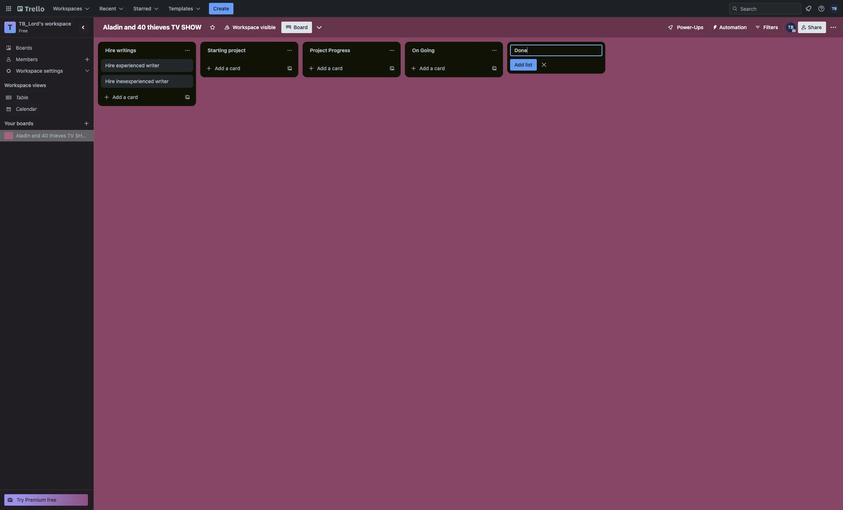 Task type: locate. For each thing, give the bounding box(es) containing it.
writer up hire inexexperienced writer link
[[146, 62, 159, 68]]

card down project
[[230, 65, 240, 71]]

1 vertical spatial hire
[[105, 62, 115, 68]]

board link
[[281, 22, 312, 33]]

0 vertical spatial aladin and 40 thieves tv show
[[103, 23, 202, 31]]

0 horizontal spatial create from template… image
[[184, 94, 190, 100]]

tv
[[171, 23, 180, 31], [67, 133, 74, 139]]

hire inside the hire experienced writer link
[[105, 62, 115, 68]]

starting project
[[208, 47, 246, 53]]

add
[[515, 62, 524, 68], [215, 65, 224, 71], [317, 65, 327, 71], [419, 65, 429, 71], [112, 94, 122, 100]]

templates button
[[164, 3, 205, 14]]

add a card down starting project
[[215, 65, 240, 71]]

add a card button for writings
[[101, 92, 182, 103]]

2 hire from the top
[[105, 62, 115, 68]]

40 inside "board name" text box
[[137, 23, 146, 31]]

aladin and 40 thieves tv show down your boards with 1 items element
[[16, 133, 91, 139]]

a for project
[[226, 65, 228, 71]]

0 horizontal spatial 40
[[42, 133, 48, 139]]

a for progress
[[328, 65, 331, 71]]

1 horizontal spatial show
[[181, 23, 202, 31]]

add a card button down "starting project" 'text box'
[[203, 63, 284, 74]]

aladin down boards
[[16, 133, 30, 139]]

1 horizontal spatial aladin
[[103, 23, 123, 31]]

card for writings
[[127, 94, 138, 100]]

aladin and 40 thieves tv show
[[103, 23, 202, 31], [16, 133, 91, 139]]

filters
[[763, 24, 778, 30]]

add a card down project progress
[[317, 65, 343, 71]]

tb_lord's
[[19, 21, 44, 27]]

add down on going
[[419, 65, 429, 71]]

hire
[[105, 47, 115, 53], [105, 62, 115, 68], [105, 78, 115, 84]]

card down 'on going' text box
[[434, 65, 445, 71]]

members
[[16, 56, 38, 62]]

0 vertical spatial hire
[[105, 47, 115, 53]]

hire for hire experienced writer
[[105, 62, 115, 68]]

add a card button down 'hire inexexperienced writer'
[[101, 92, 182, 103]]

add a card for going
[[419, 65, 445, 71]]

card
[[230, 65, 240, 71], [332, 65, 343, 71], [434, 65, 445, 71], [127, 94, 138, 100]]

0 vertical spatial workspace
[[233, 24, 259, 30]]

thieves down starred popup button
[[147, 23, 170, 31]]

0 vertical spatial tv
[[171, 23, 180, 31]]

workspace settings button
[[0, 65, 94, 77]]

0 horizontal spatial thieves
[[49, 133, 66, 139]]

1 vertical spatial thieves
[[49, 133, 66, 139]]

a down project progress
[[328, 65, 331, 71]]

hire inside hire inexexperienced writer link
[[105, 78, 115, 84]]

starting
[[208, 47, 227, 53]]

add a card button
[[203, 63, 284, 74], [306, 63, 386, 74], [408, 63, 489, 74], [101, 92, 182, 103]]

your boards with 1 items element
[[4, 119, 73, 128]]

add for on going
[[419, 65, 429, 71]]

1 vertical spatial writer
[[155, 78, 169, 84]]

inexexperienced
[[116, 78, 154, 84]]

add a card down inexexperienced
[[112, 94, 138, 100]]

workspace down members
[[16, 68, 42, 74]]

show
[[181, 23, 202, 31], [75, 133, 91, 139]]

recent button
[[95, 3, 128, 14]]

add a card button for project
[[203, 63, 284, 74]]

going
[[420, 47, 435, 53]]

tv down "calendar" link
[[67, 133, 74, 139]]

a down inexexperienced
[[123, 94, 126, 100]]

writer down the hire experienced writer link
[[155, 78, 169, 84]]

0 horizontal spatial tv
[[67, 133, 74, 139]]

share button
[[798, 22, 826, 33]]

starred button
[[129, 3, 163, 14]]

and down your boards with 1 items element
[[32, 133, 40, 139]]

project progress
[[310, 47, 350, 53]]

0 vertical spatial thieves
[[147, 23, 170, 31]]

t link
[[4, 22, 16, 33]]

1 vertical spatial show
[[75, 133, 91, 139]]

thieves
[[147, 23, 170, 31], [49, 133, 66, 139]]

show down add board image
[[75, 133, 91, 139]]

add down starting
[[215, 65, 224, 71]]

and down starred
[[124, 23, 136, 31]]

share
[[808, 24, 822, 30]]

hire inexexperienced writer link
[[105, 78, 189, 85]]

writings
[[117, 47, 136, 53]]

calendar
[[16, 106, 37, 112]]

1 horizontal spatial tv
[[171, 23, 180, 31]]

open information menu image
[[818, 5, 825, 12]]

hire left writings
[[105, 47, 115, 53]]

Starting project text field
[[203, 45, 283, 56]]

search image
[[732, 6, 738, 12]]

0 horizontal spatial aladin
[[16, 133, 30, 139]]

card down progress
[[332, 65, 343, 71]]

workspace
[[233, 24, 259, 30], [16, 68, 42, 74], [4, 82, 31, 88]]

project
[[310, 47, 327, 53]]

add a card
[[215, 65, 240, 71], [317, 65, 343, 71], [419, 65, 445, 71], [112, 94, 138, 100]]

workspace inside button
[[233, 24, 259, 30]]

free
[[47, 497, 56, 503]]

2 vertical spatial workspace
[[4, 82, 31, 88]]

writer for hire inexexperienced writer
[[155, 78, 169, 84]]

workspace visible button
[[220, 22, 280, 33]]

sm image
[[709, 22, 719, 32]]

0 vertical spatial 40
[[137, 23, 146, 31]]

0 vertical spatial and
[[124, 23, 136, 31]]

and inside aladin and 40 thieves tv show link
[[32, 133, 40, 139]]

hire inside hire writings text field
[[105, 47, 115, 53]]

0 vertical spatial aladin
[[103, 23, 123, 31]]

add a card button down project progress text box
[[306, 63, 386, 74]]

Board name text field
[[99, 22, 205, 33]]

show down templates popup button
[[181, 23, 202, 31]]

card down inexexperienced
[[127, 94, 138, 100]]

add list button
[[510, 59, 537, 71]]

views
[[32, 82, 46, 88]]

Hire writings text field
[[101, 45, 180, 56]]

2 vertical spatial hire
[[105, 78, 115, 84]]

list
[[525, 62, 532, 68]]

add left list at the top right
[[515, 62, 524, 68]]

1 vertical spatial and
[[32, 133, 40, 139]]

workspaces button
[[49, 3, 94, 14]]

filters button
[[753, 22, 780, 33]]

aladin
[[103, 23, 123, 31], [16, 133, 30, 139]]

board
[[294, 24, 308, 30]]

add a card button for progress
[[306, 63, 386, 74]]

hire left inexexperienced
[[105, 78, 115, 84]]

0 horizontal spatial and
[[32, 133, 40, 139]]

workspace settings
[[16, 68, 63, 74]]

card for project
[[230, 65, 240, 71]]

1 vertical spatial 40
[[42, 133, 48, 139]]

workspace left visible
[[233, 24, 259, 30]]

1 vertical spatial workspace
[[16, 68, 42, 74]]

aladin and 40 thieves tv show down starred popup button
[[103, 23, 202, 31]]

a down starting project
[[226, 65, 228, 71]]

a for writings
[[123, 94, 126, 100]]

0 vertical spatial show
[[181, 23, 202, 31]]

thieves down your boards with 1 items element
[[49, 133, 66, 139]]

visible
[[260, 24, 276, 30]]

tb_lord's workspace link
[[19, 21, 71, 27]]

writer
[[146, 62, 159, 68], [155, 78, 169, 84]]

1 vertical spatial aladin and 40 thieves tv show
[[16, 133, 91, 139]]

1 horizontal spatial aladin and 40 thieves tv show
[[103, 23, 202, 31]]

aladin down recent dropdown button
[[103, 23, 123, 31]]

hire for hire inexexperienced writer
[[105, 78, 115, 84]]

table link
[[16, 94, 89, 101]]

0 horizontal spatial show
[[75, 133, 91, 139]]

40 down your boards with 1 items element
[[42, 133, 48, 139]]

power-ups button
[[663, 22, 708, 33]]

workspace navigation collapse icon image
[[79, 22, 89, 32]]

thieves inside "board name" text box
[[147, 23, 170, 31]]

3 hire from the top
[[105, 78, 115, 84]]

project
[[228, 47, 246, 53]]

tv down templates
[[171, 23, 180, 31]]

a for going
[[430, 65, 433, 71]]

1 hire from the top
[[105, 47, 115, 53]]

add down project on the top left
[[317, 65, 327, 71]]

1 horizontal spatial thieves
[[147, 23, 170, 31]]

40
[[137, 23, 146, 31], [42, 133, 48, 139]]

workspace visible
[[233, 24, 276, 30]]

create button
[[209, 3, 234, 14]]

workspace for workspace settings
[[16, 68, 42, 74]]

boards
[[17, 120, 33, 126]]

add a card for writings
[[112, 94, 138, 100]]

add a card button down 'on going' text box
[[408, 63, 489, 74]]

and
[[124, 23, 136, 31], [32, 133, 40, 139]]

2 horizontal spatial create from template… image
[[491, 66, 497, 71]]

1 horizontal spatial 40
[[137, 23, 146, 31]]

add a card down going
[[419, 65, 445, 71]]

a
[[226, 65, 228, 71], [328, 65, 331, 71], [430, 65, 433, 71], [123, 94, 126, 100]]

hire down the hire writings
[[105, 62, 115, 68]]

1 horizontal spatial and
[[124, 23, 136, 31]]

hire inexexperienced writer
[[105, 78, 169, 84]]

progress
[[329, 47, 350, 53]]

aladin inside "board name" text box
[[103, 23, 123, 31]]

add down inexexperienced
[[112, 94, 122, 100]]

workspace up table
[[4, 82, 31, 88]]

create from template… image
[[287, 66, 293, 71], [491, 66, 497, 71], [184, 94, 190, 100]]

40 down starred
[[137, 23, 146, 31]]

on
[[412, 47, 419, 53]]

premium
[[25, 497, 46, 503]]

1 horizontal spatial create from template… image
[[287, 66, 293, 71]]

card for progress
[[332, 65, 343, 71]]

workspace inside dropdown button
[[16, 68, 42, 74]]

a down going
[[430, 65, 433, 71]]

0 vertical spatial writer
[[146, 62, 159, 68]]

your boards
[[4, 120, 33, 126]]



Task type: describe. For each thing, give the bounding box(es) containing it.
create from template… image for on going
[[491, 66, 497, 71]]

power-
[[677, 24, 694, 30]]

try premium free
[[17, 497, 56, 503]]

recent
[[99, 5, 116, 12]]

On Going text field
[[408, 45, 487, 56]]

boards
[[16, 45, 32, 51]]

on going
[[412, 47, 435, 53]]

star or unstar board image
[[210, 25, 215, 30]]

add a card for project
[[215, 65, 240, 71]]

free
[[19, 28, 28, 34]]

add list
[[515, 62, 532, 68]]

table
[[16, 94, 28, 101]]

create from template… image for hire writings
[[184, 94, 190, 100]]

tyler black (tylerblack44) image
[[830, 4, 839, 13]]

add for starting project
[[215, 65, 224, 71]]

cancel list editing image
[[540, 61, 548, 68]]

workspace
[[45, 21, 71, 27]]

add a card button for going
[[408, 63, 489, 74]]

workspace for workspace visible
[[233, 24, 259, 30]]

create
[[213, 5, 229, 12]]

hire for hire writings
[[105, 47, 115, 53]]

add a card for progress
[[317, 65, 343, 71]]

workspace for workspace views
[[4, 82, 31, 88]]

boards link
[[0, 42, 94, 54]]

tv inside "board name" text box
[[171, 23, 180, 31]]

automation button
[[709, 22, 751, 33]]

templates
[[169, 5, 193, 12]]

experienced
[[116, 62, 145, 68]]

members link
[[0, 54, 94, 65]]

1 vertical spatial tv
[[67, 133, 74, 139]]

try
[[17, 497, 24, 503]]

tb_lord (tylerblack44) image
[[786, 22, 796, 32]]

add board image
[[84, 121, 89, 126]]

add for hire writings
[[112, 94, 122, 100]]

ups
[[694, 24, 704, 30]]

add for project progress
[[317, 65, 327, 71]]

hire experienced writer link
[[105, 62, 189, 69]]

aladin and 40 thieves tv show inside "board name" text box
[[103, 23, 202, 31]]

writer for hire experienced writer
[[146, 62, 159, 68]]

calendar link
[[16, 106, 89, 113]]

back to home image
[[17, 3, 44, 14]]

Search field
[[738, 3, 801, 14]]

create from template… image
[[389, 66, 395, 71]]

tb_lord's workspace free
[[19, 21, 71, 34]]

primary element
[[0, 0, 843, 17]]

1 vertical spatial aladin
[[16, 133, 30, 139]]

0 horizontal spatial aladin and 40 thieves tv show
[[16, 133, 91, 139]]

try premium free button
[[4, 495, 88, 506]]

create from template… image for starting project
[[287, 66, 293, 71]]

automation
[[719, 24, 747, 30]]

show inside aladin and 40 thieves tv show link
[[75, 133, 91, 139]]

Enter list title… text field
[[510, 45, 602, 56]]

workspaces
[[53, 5, 82, 12]]

0 notifications image
[[804, 4, 813, 13]]

t
[[8, 23, 12, 31]]

settings
[[44, 68, 63, 74]]

show menu image
[[830, 24, 837, 31]]

card for going
[[434, 65, 445, 71]]

hire experienced writer
[[105, 62, 159, 68]]

workspace views
[[4, 82, 46, 88]]

power-ups
[[677, 24, 704, 30]]

your
[[4, 120, 15, 126]]

starred
[[133, 5, 151, 12]]

and inside "board name" text box
[[124, 23, 136, 31]]

aladin and 40 thieves tv show link
[[16, 132, 91, 139]]

show inside "board name" text box
[[181, 23, 202, 31]]

hire writings
[[105, 47, 136, 53]]

customize views image
[[316, 24, 323, 31]]

Project Progress text field
[[306, 45, 385, 56]]

40 inside aladin and 40 thieves tv show link
[[42, 133, 48, 139]]

this member is an admin of this board. image
[[792, 29, 796, 32]]



Task type: vqa. For each thing, say whether or not it's contained in the screenshot.
Your Boards With 9 Items element
no



